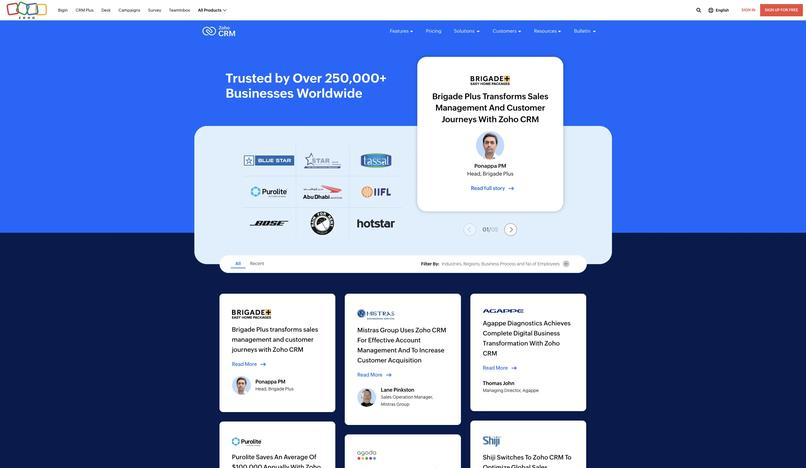 Task type: vqa. For each thing, say whether or not it's contained in the screenshot.
Hide similarities
no



Task type: describe. For each thing, give the bounding box(es) containing it.
read for brigade plus transforms sales management and customer journeys with zoho crm
[[232, 361, 244, 367]]

account
[[396, 336, 421, 344]]

all for all products
[[198, 8, 203, 12]]

0 horizontal spatial management
[[232, 336, 272, 343]]

rain for rent image
[[311, 211, 335, 236]]

of
[[533, 261, 537, 266]]

director,
[[505, 388, 522, 393]]

manager,
[[415, 395, 433, 400]]

global
[[512, 464, 531, 468]]

0 vertical spatial ponappa
[[475, 163, 497, 169]]

by
[[275, 71, 290, 85]]

01
[[483, 226, 489, 233]]

teaminbox
[[169, 8, 190, 12]]

businesses
[[226, 86, 294, 101]]

saves
[[256, 453, 273, 461]]

start health insurance image
[[304, 152, 342, 169]]

0 vertical spatial ponappa pm head, brigade plus
[[468, 163, 514, 177]]

read full story link
[[471, 185, 510, 191]]

survey link
[[148, 4, 161, 16]]

diagnostics
[[508, 320, 543, 327]]

1 horizontal spatial management
[[436, 103, 488, 113]]

features
[[390, 28, 409, 34]]

1 horizontal spatial transforms
[[483, 92, 526, 101]]

bigin link
[[58, 4, 68, 16]]

customer
[[358, 357, 387, 364]]

1 horizontal spatial journeys
[[442, 115, 477, 124]]

sign in link
[[737, 4, 761, 16]]

2 horizontal spatial to
[[565, 454, 572, 461]]

blue star image
[[244, 155, 295, 166]]

1 vertical spatial with
[[259, 346, 272, 353]]

sign up for free link
[[761, 4, 804, 16]]

uses
[[400, 326, 414, 334]]

digital
[[514, 330, 533, 337]]

crm inside shiji switches to zoho crm to optimize global sale
[[550, 454, 564, 461]]

up
[[775, 8, 780, 12]]

sign up for free
[[765, 8, 799, 12]]

features link
[[390, 23, 414, 40]]

all products link
[[198, 4, 226, 16]]

to inside mistras group uses zoho crm for effective account management and to increase customer acquisition
[[412, 346, 418, 354]]

sign
[[765, 8, 775, 12]]

effective
[[368, 336, 395, 344]]

campaigns link
[[119, 4, 140, 16]]

thomas
[[483, 380, 502, 386]]

full
[[484, 185, 492, 191]]

employees
[[538, 261, 560, 266]]

lane pinkston sales operation manager, mistras group
[[381, 387, 433, 407]]

0 horizontal spatial and
[[273, 336, 284, 343]]

no
[[526, 261, 532, 266]]

industries,
[[442, 261, 463, 266]]

trusted by over 250,000+ businesses worldwide
[[226, 71, 387, 101]]

process
[[501, 261, 516, 266]]

with for annually
[[291, 463, 305, 468]]

crm inside mistras group uses zoho crm for effective account management and to increase customer acquisition
[[432, 326, 447, 334]]

by:
[[433, 261, 440, 267]]

worldwide
[[297, 86, 363, 101]]

hotstar image
[[357, 219, 395, 228]]

resources link
[[534, 23, 562, 40]]

management
[[358, 346, 397, 354]]

read more link for mistras group uses zoho crm for effective account management and to increase customer acquisition
[[358, 372, 394, 379]]

bulletin
[[575, 28, 592, 34]]

1 vertical spatial ponappa
[[256, 379, 277, 385]]

john
[[503, 380, 515, 386]]

recent
[[250, 261, 265, 266]]

read more link for agappe diagnostics achieves complete digital business transformation with zoho crm
[[483, 365, 519, 372]]

0 vertical spatial sales
[[528, 92, 549, 101]]

solutions link
[[454, 23, 481, 40]]

story
[[493, 185, 505, 191]]

increase
[[420, 346, 445, 354]]

1 vertical spatial head,
[[256, 387, 268, 392]]

shiji switches to zoho crm to optimize global sale
[[483, 454, 572, 468]]

bose image
[[250, 221, 289, 226]]

read more link for brigade plus transforms sales management and customer journeys with zoho crm
[[232, 361, 268, 368]]

sales
[[381, 395, 392, 400]]

regions,
[[464, 261, 481, 266]]

thomas john managing director, agappe
[[483, 380, 539, 393]]

0 vertical spatial pm
[[499, 163, 507, 169]]

0 vertical spatial and
[[489, 103, 505, 113]]

tassal image
[[361, 153, 392, 168]]

pinkston
[[394, 387, 415, 393]]

1 vertical spatial ponappa pm head, brigade plus
[[256, 379, 294, 392]]

crm plus link
[[76, 4, 94, 16]]

more for agappe diagnostics achieves complete digital business transformation with zoho crm
[[496, 365, 508, 371]]

desk link
[[101, 4, 111, 16]]

annually
[[264, 463, 289, 468]]

agappe inside agappe diagnostics achieves complete digital business transformation with zoho crm
[[483, 320, 507, 327]]

trusted
[[226, 71, 272, 85]]

read for agappe diagnostics achieves complete digital business transformation with zoho crm
[[483, 365, 495, 371]]

and
[[398, 346, 411, 354]]

teaminbox link
[[169, 4, 190, 16]]

05
[[491, 226, 499, 233]]

purolite image
[[251, 186, 288, 198]]

zoho crm logo image
[[202, 24, 236, 38]]

with for transformation
[[530, 340, 544, 347]]

bigin
[[58, 8, 68, 12]]

sign
[[742, 8, 751, 12]]

and inside filter by: industries, regions, business process and no of employees
[[517, 261, 525, 266]]

agappe inside thomas john managing director, agappe
[[523, 388, 539, 393]]

average
[[284, 453, 308, 461]]

english
[[716, 8, 730, 12]]

switches
[[497, 454, 524, 461]]

0 horizontal spatial sales
[[303, 326, 318, 333]]



Task type: locate. For each thing, give the bounding box(es) containing it.
an
[[275, 453, 283, 461]]

1 vertical spatial customer
[[286, 336, 314, 343]]

for right up
[[781, 8, 789, 12]]

0 vertical spatial transforms
[[483, 92, 526, 101]]

with down digital
[[530, 340, 544, 347]]

read more link
[[232, 361, 268, 368], [483, 365, 519, 372], [358, 372, 394, 379]]

group down operation
[[397, 402, 410, 407]]

ponappa pm head, brigade plus
[[468, 163, 514, 177], [256, 379, 294, 392]]

read more for brigade plus transforms sales management and customer journeys with zoho crm
[[232, 361, 257, 367]]

agappe right director,
[[523, 388, 539, 393]]

ponappa
[[475, 163, 497, 169], [256, 379, 277, 385]]

for inside mistras group uses zoho crm for effective account management and to increase customer acquisition
[[358, 336, 367, 344]]

with down average
[[291, 463, 305, 468]]

0 vertical spatial group
[[380, 326, 399, 334]]

mistras inside lane pinkston sales operation manager, mistras group
[[381, 402, 396, 407]]

filter by: industries, regions, business process and no of employees
[[421, 261, 560, 267]]

crm inside agappe diagnostics achieves complete digital business transformation with zoho crm
[[483, 350, 498, 357]]

0 vertical spatial agappe
[[483, 320, 507, 327]]

1 horizontal spatial ponappa pm head, brigade plus
[[468, 163, 514, 177]]

products
[[204, 8, 222, 12]]

0 horizontal spatial read more link
[[232, 361, 268, 368]]

zoho inside mistras group uses zoho crm for effective account management and to increase customer acquisition
[[416, 326, 431, 334]]

1 vertical spatial brigade plus transforms sales management and customer journeys with zoho crm
[[232, 326, 318, 353]]

1 horizontal spatial head,
[[468, 171, 482, 177]]

0 vertical spatial brigade plus transforms sales management and customer journeys with zoho crm
[[433, 92, 549, 124]]

filter
[[421, 261, 432, 267]]

0 vertical spatial management
[[436, 103, 488, 113]]

complete
[[483, 330, 513, 337]]

read
[[471, 185, 483, 191], [232, 361, 244, 367], [483, 365, 495, 371], [358, 372, 370, 378]]

acquisition
[[388, 357, 422, 364]]

0 vertical spatial with
[[479, 115, 497, 124]]

1 vertical spatial and
[[517, 261, 525, 266]]

sales
[[528, 92, 549, 101], [303, 326, 318, 333]]

1 horizontal spatial customer
[[507, 103, 546, 113]]

read more for agappe diagnostics achieves complete digital business transformation with zoho crm
[[483, 365, 508, 371]]

0 vertical spatial journeys
[[442, 115, 477, 124]]

more for brigade plus transforms sales management and customer journeys with zoho crm
[[245, 361, 257, 367]]

transforms
[[483, 92, 526, 101], [270, 326, 302, 333]]

over
[[293, 71, 322, 85]]

more
[[245, 361, 257, 367], [496, 365, 508, 371], [371, 372, 383, 378]]

1 horizontal spatial read more
[[358, 372, 383, 378]]

all left recent
[[236, 261, 241, 266]]

all products
[[198, 8, 222, 12]]

resources
[[534, 28, 557, 34]]

free
[[790, 8, 799, 12]]

1 horizontal spatial for
[[781, 8, 789, 12]]

0 horizontal spatial business
[[482, 261, 500, 266]]

bulletin link
[[575, 23, 597, 40]]

1 horizontal spatial read more link
[[358, 372, 394, 379]]

with inside agappe diagnostics achieves complete digital business transformation with zoho crm
[[530, 340, 544, 347]]

agappe up complete
[[483, 320, 507, 327]]

1 horizontal spatial and
[[489, 103, 505, 113]]

brigade
[[433, 92, 463, 101], [483, 171, 503, 177], [232, 326, 255, 333], [269, 387, 284, 392]]

agappe diagnostics achieves complete digital business transformation with zoho crm
[[483, 320, 571, 357]]

with inside "purolite saves an average of $100,000 annually with zoho"
[[291, 463, 305, 468]]

0 horizontal spatial more
[[245, 361, 257, 367]]

0 horizontal spatial customer
[[286, 336, 314, 343]]

management
[[436, 103, 488, 113], [232, 336, 272, 343]]

mistras down sales
[[381, 402, 396, 407]]

mistras up effective
[[358, 326, 379, 334]]

0 horizontal spatial journeys
[[232, 346, 257, 353]]

business left process
[[482, 261, 500, 266]]

mistras group uses zoho crm for effective account management and to increase customer acquisition
[[358, 326, 447, 364]]

2 horizontal spatial read more link
[[483, 365, 519, 372]]

managing
[[483, 388, 504, 393]]

0 horizontal spatial ponappa
[[256, 379, 277, 385]]

1 vertical spatial all
[[236, 261, 241, 266]]

plus
[[86, 8, 94, 12], [465, 92, 481, 101], [504, 171, 514, 177], [256, 326, 269, 333], [285, 387, 294, 392]]

business down the 'achieves'
[[534, 330, 560, 337]]

0 horizontal spatial brigade plus transforms sales management and customer journeys with zoho crm
[[232, 326, 318, 353]]

zoho inside "purolite saves an average of $100,000 annually with zoho"
[[306, 463, 321, 468]]

1 horizontal spatial pm
[[499, 163, 507, 169]]

1 horizontal spatial mistras
[[381, 402, 396, 407]]

group up effective
[[380, 326, 399, 334]]

optimize
[[483, 464, 510, 468]]

read more for mistras group uses zoho crm for effective account management and to increase customer acquisition
[[358, 372, 383, 378]]

with
[[479, 115, 497, 124], [259, 346, 272, 353]]

mistras inside mistras group uses zoho crm for effective account management and to increase customer acquisition
[[358, 326, 379, 334]]

1 horizontal spatial agappe
[[523, 388, 539, 393]]

business inside filter by: industries, regions, business process and no of employees
[[482, 261, 500, 266]]

brigade plus transforms sales management and customer journeys with zoho crm
[[433, 92, 549, 124], [232, 326, 318, 353]]

2 horizontal spatial and
[[517, 261, 525, 266]]

1 vertical spatial transforms
[[270, 326, 302, 333]]

group inside lane pinkston sales operation manager, mistras group
[[397, 402, 410, 407]]

group inside mistras group uses zoho crm for effective account management and to increase customer acquisition
[[380, 326, 399, 334]]

lane
[[381, 387, 393, 393]]

in
[[752, 8, 756, 12]]

1 vertical spatial agappe
[[523, 388, 539, 393]]

01 / 05
[[483, 226, 499, 233]]

for up management
[[358, 336, 367, 344]]

0 horizontal spatial mistras
[[358, 326, 379, 334]]

2 horizontal spatial read more
[[483, 365, 508, 371]]

campaigns
[[119, 8, 140, 12]]

1 horizontal spatial business
[[534, 330, 560, 337]]

$100,000
[[232, 463, 262, 468]]

shiji
[[483, 454, 496, 461]]

0 horizontal spatial ponappa pm head, brigade plus
[[256, 379, 294, 392]]

sign in
[[742, 8, 756, 12]]

1 vertical spatial management
[[232, 336, 272, 343]]

/
[[489, 226, 491, 233]]

0 horizontal spatial for
[[358, 336, 367, 344]]

1 vertical spatial pm
[[278, 379, 286, 385]]

1 horizontal spatial to
[[525, 454, 532, 461]]

0 horizontal spatial with
[[291, 463, 305, 468]]

journeys
[[442, 115, 477, 124], [232, 346, 257, 353]]

desk
[[101, 8, 111, 12]]

250,000+
[[325, 71, 387, 85]]

1 vertical spatial mistras
[[381, 402, 396, 407]]

customers
[[493, 28, 517, 34]]

solutions
[[454, 28, 476, 34]]

mistras
[[358, 326, 379, 334], [381, 402, 396, 407]]

0 vertical spatial all
[[198, 8, 203, 12]]

1 vertical spatial sales
[[303, 326, 318, 333]]

purolite saves an average of $100,000 annually with zoho
[[232, 453, 321, 468]]

pricing link
[[426, 23, 442, 40]]

crm
[[76, 8, 85, 12], [521, 115, 539, 124], [432, 326, 447, 334], [289, 346, 304, 353], [483, 350, 498, 357], [550, 454, 564, 461]]

1 horizontal spatial brigade plus transforms sales management and customer journeys with zoho crm
[[433, 92, 549, 124]]

2 vertical spatial and
[[273, 336, 284, 343]]

pricing
[[426, 28, 442, 34]]

0 vertical spatial business
[[482, 261, 500, 266]]

1 vertical spatial journeys
[[232, 346, 257, 353]]

1 vertical spatial for
[[358, 336, 367, 344]]

and
[[489, 103, 505, 113], [517, 261, 525, 266], [273, 336, 284, 343]]

agappe
[[483, 320, 507, 327], [523, 388, 539, 393]]

operation
[[393, 395, 414, 400]]

more for mistras group uses zoho crm for effective account management and to increase customer acquisition
[[371, 372, 383, 378]]

abu dhabi aviation image
[[303, 185, 342, 199]]

1 horizontal spatial with
[[479, 115, 497, 124]]

1 vertical spatial group
[[397, 402, 410, 407]]

0 horizontal spatial transforms
[[270, 326, 302, 333]]

0 vertical spatial with
[[530, 340, 544, 347]]

0 horizontal spatial to
[[412, 346, 418, 354]]

read for mistras group uses zoho crm for effective account management and to increase customer acquisition
[[358, 372, 370, 378]]

0 vertical spatial head,
[[468, 171, 482, 177]]

business inside agappe diagnostics achieves complete digital business transformation with zoho crm
[[534, 330, 560, 337]]

survey
[[148, 8, 161, 12]]

group
[[380, 326, 399, 334], [397, 402, 410, 407]]

0 horizontal spatial with
[[259, 346, 272, 353]]

read full story
[[471, 185, 505, 191]]

transformation
[[483, 340, 529, 347]]

0 vertical spatial mistras
[[358, 326, 379, 334]]

netflix image
[[361, 186, 392, 198]]

2 horizontal spatial more
[[496, 365, 508, 371]]

0 horizontal spatial read more
[[232, 361, 257, 367]]

zoho inside shiji switches to zoho crm to optimize global sale
[[533, 454, 549, 461]]

1 horizontal spatial with
[[530, 340, 544, 347]]

all for all
[[236, 261, 241, 266]]

1 horizontal spatial ponappa
[[475, 163, 497, 169]]

of
[[309, 453, 317, 461]]

1 horizontal spatial more
[[371, 372, 383, 378]]

0 horizontal spatial head,
[[256, 387, 268, 392]]

1 vertical spatial with
[[291, 463, 305, 468]]

achieves
[[544, 320, 571, 327]]

crm plus
[[76, 8, 94, 12]]

zoho inside agappe diagnostics achieves complete digital business transformation with zoho crm
[[545, 340, 560, 347]]

all left products
[[198, 8, 203, 12]]

0 horizontal spatial agappe
[[483, 320, 507, 327]]

0 horizontal spatial pm
[[278, 379, 286, 385]]

0 vertical spatial customer
[[507, 103, 546, 113]]

0 vertical spatial for
[[781, 8, 789, 12]]

0 horizontal spatial all
[[198, 8, 203, 12]]

1 horizontal spatial sales
[[528, 92, 549, 101]]

1 horizontal spatial all
[[236, 261, 241, 266]]

1 vertical spatial business
[[534, 330, 560, 337]]

purolite
[[232, 453, 255, 461]]

pm
[[499, 163, 507, 169], [278, 379, 286, 385]]



